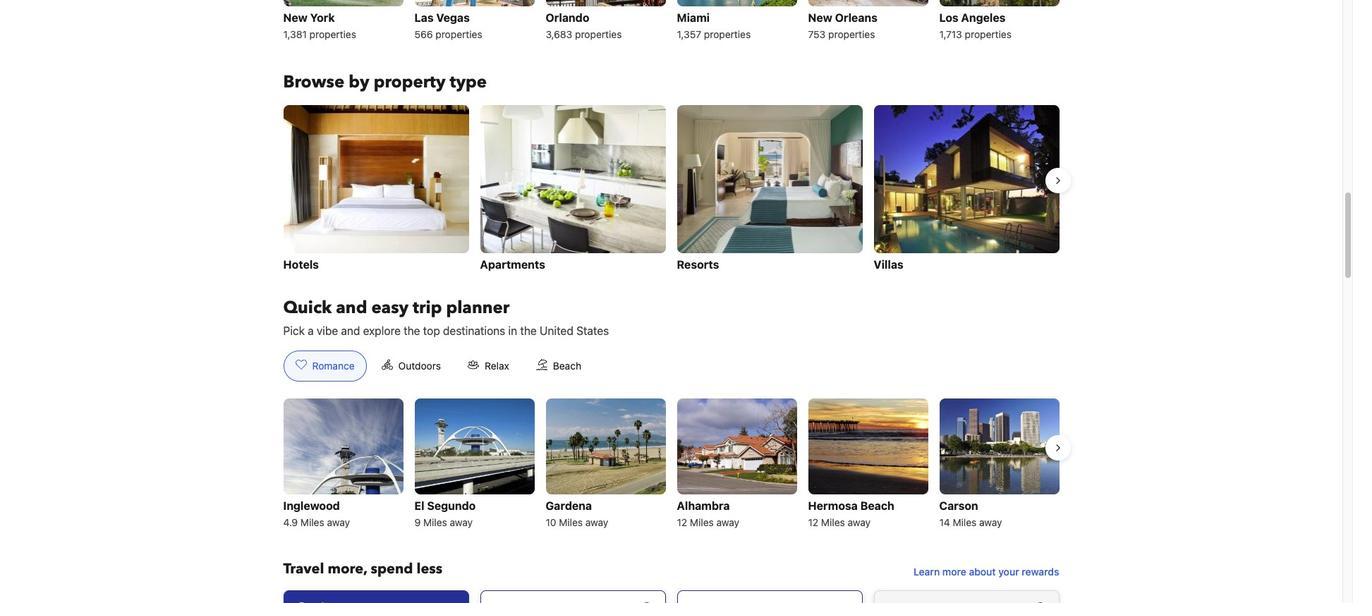 Task type: locate. For each thing, give the bounding box(es) containing it.
away inside gardena 10 miles away
[[586, 517, 609, 529]]

relax
[[485, 360, 509, 372]]

1 horizontal spatial beach
[[861, 500, 895, 512]]

0 vertical spatial beach
[[553, 360, 582, 372]]

1 away from the left
[[327, 517, 350, 529]]

the left top
[[404, 325, 420, 337]]

properties inside the los angeles 1,713 properties
[[965, 28, 1012, 40]]

12 inside the alhambra 12 miles away
[[677, 517, 687, 529]]

2 12 from the left
[[808, 517, 819, 529]]

5 away from the left
[[848, 517, 871, 529]]

miles down 'gardena'
[[559, 517, 583, 529]]

properties
[[310, 28, 356, 40], [436, 28, 482, 40], [575, 28, 622, 40], [704, 28, 751, 40], [829, 28, 875, 40], [965, 28, 1012, 40]]

1 horizontal spatial 12
[[808, 517, 819, 529]]

6 miles from the left
[[953, 517, 977, 529]]

miles down inglewood
[[301, 517, 324, 529]]

miami 1,357 properties
[[677, 11, 751, 40]]

5 miles from the left
[[821, 517, 845, 529]]

new up '753'
[[808, 11, 833, 24]]

miles inside the alhambra 12 miles away
[[690, 517, 714, 529]]

miles for carson
[[953, 517, 977, 529]]

new inside new orleans 753 properties
[[808, 11, 833, 24]]

miles down the carson
[[953, 517, 977, 529]]

properties down the orlando
[[575, 28, 622, 40]]

1 vertical spatial region
[[272, 393, 1071, 537]]

new
[[283, 11, 308, 24], [808, 11, 833, 24]]

more
[[943, 566, 967, 578]]

new york 1,381 properties
[[283, 11, 356, 40]]

your
[[999, 566, 1020, 578]]

tab list
[[272, 351, 605, 382]]

4 properties from the left
[[704, 28, 751, 40]]

gardena
[[546, 500, 592, 512]]

by
[[349, 70, 370, 94]]

1 region from the top
[[272, 99, 1071, 280]]

properties inside new york 1,381 properties
[[310, 28, 356, 40]]

0 horizontal spatial 12
[[677, 517, 687, 529]]

el segundo 9 miles away
[[415, 500, 476, 529]]

alhambra
[[677, 500, 730, 512]]

learn more about your rewards
[[914, 566, 1060, 578]]

region
[[272, 99, 1071, 280], [272, 393, 1071, 537]]

miles down hermosa
[[821, 517, 845, 529]]

in
[[508, 325, 517, 337]]

hotels link
[[283, 105, 469, 274]]

10
[[546, 517, 556, 529]]

properties down miami
[[704, 28, 751, 40]]

segundo
[[427, 500, 476, 512]]

properties down york
[[310, 28, 356, 40]]

miles inside the inglewood 4.9 miles away
[[301, 517, 324, 529]]

4 miles from the left
[[690, 517, 714, 529]]

2 new from the left
[[808, 11, 833, 24]]

outdoors button
[[370, 351, 453, 382]]

2 properties from the left
[[436, 28, 482, 40]]

more,
[[328, 560, 367, 579]]

type
[[450, 70, 487, 94]]

apartments link
[[480, 105, 666, 274]]

beach
[[553, 360, 582, 372], [861, 500, 895, 512]]

away for inglewood
[[327, 517, 350, 529]]

1,713
[[940, 28, 962, 40]]

states
[[577, 325, 609, 337]]

12
[[677, 517, 687, 529], [808, 517, 819, 529]]

1 miles from the left
[[301, 517, 324, 529]]

hotels
[[283, 258, 319, 271]]

1 vertical spatial and
[[341, 325, 360, 337]]

los
[[940, 11, 959, 24]]

quick and easy trip planner pick a vibe and explore the top destinations in the united states
[[283, 296, 609, 337]]

miles right 9 at the bottom left of page
[[423, 517, 447, 529]]

3 properties from the left
[[575, 28, 622, 40]]

away inside carson 14 miles away
[[980, 517, 1003, 529]]

4 away from the left
[[717, 517, 740, 529]]

3 away from the left
[[586, 517, 609, 529]]

1 vertical spatial beach
[[861, 500, 895, 512]]

566
[[415, 28, 433, 40]]

property
[[374, 70, 446, 94]]

miami
[[677, 11, 710, 24]]

1,381
[[283, 28, 307, 40]]

properties down vegas
[[436, 28, 482, 40]]

5 properties from the left
[[829, 28, 875, 40]]

12 down alhambra on the bottom
[[677, 517, 687, 529]]

2 region from the top
[[272, 393, 1071, 537]]

miles
[[301, 517, 324, 529], [423, 517, 447, 529], [559, 517, 583, 529], [690, 517, 714, 529], [821, 517, 845, 529], [953, 517, 977, 529]]

inglewood
[[283, 500, 340, 512]]

browse by property type
[[283, 70, 487, 94]]

6 away from the left
[[980, 517, 1003, 529]]

753
[[808, 28, 826, 40]]

planner
[[446, 296, 510, 320]]

new inside new york 1,381 properties
[[283, 11, 308, 24]]

away right 14
[[980, 517, 1003, 529]]

properties for new orleans
[[829, 28, 875, 40]]

miles inside carson 14 miles away
[[953, 517, 977, 529]]

12 down hermosa
[[808, 517, 819, 529]]

tab list containing romance
[[272, 351, 605, 382]]

relax button
[[456, 351, 521, 382]]

beach down united
[[553, 360, 582, 372]]

beach right hermosa
[[861, 500, 895, 512]]

properties inside new orleans 753 properties
[[829, 28, 875, 40]]

orleans
[[835, 11, 878, 24]]

1 horizontal spatial new
[[808, 11, 833, 24]]

miles down alhambra on the bottom
[[690, 517, 714, 529]]

3 miles from the left
[[559, 517, 583, 529]]

2 miles from the left
[[423, 517, 447, 529]]

and up the vibe
[[336, 296, 367, 320]]

0 horizontal spatial new
[[283, 11, 308, 24]]

away inside the inglewood 4.9 miles away
[[327, 517, 350, 529]]

new up 1,381
[[283, 11, 308, 24]]

away down the segundo
[[450, 517, 473, 529]]

away inside hermosa beach 12 miles away
[[848, 517, 871, 529]]

properties inside the las vegas 566 properties
[[436, 28, 482, 40]]

romance button
[[283, 351, 367, 382]]

away inside the alhambra 12 miles away
[[717, 517, 740, 529]]

0 vertical spatial region
[[272, 99, 1071, 280]]

a
[[308, 325, 314, 337]]

beach inside button
[[553, 360, 582, 372]]

and right the vibe
[[341, 325, 360, 337]]

the
[[404, 325, 420, 337], [520, 325, 537, 337]]

9
[[415, 517, 421, 529]]

1,357
[[677, 28, 702, 40]]

3,683
[[546, 28, 573, 40]]

1 the from the left
[[404, 325, 420, 337]]

properties down angeles
[[965, 28, 1012, 40]]

0 horizontal spatial beach
[[553, 360, 582, 372]]

learn more about your rewards link
[[908, 560, 1065, 585]]

browse
[[283, 70, 345, 94]]

miles inside gardena 10 miles away
[[559, 517, 583, 529]]

1 new from the left
[[283, 11, 308, 24]]

hermosa
[[808, 500, 858, 512]]

away down inglewood
[[327, 517, 350, 529]]

1 horizontal spatial the
[[520, 325, 537, 337]]

carson 14 miles away
[[940, 500, 1003, 529]]

miles inside the el segundo 9 miles away
[[423, 517, 447, 529]]

2 away from the left
[[450, 517, 473, 529]]

6 properties from the left
[[965, 28, 1012, 40]]

away down hermosa
[[848, 517, 871, 529]]

away
[[327, 517, 350, 529], [450, 517, 473, 529], [586, 517, 609, 529], [717, 517, 740, 529], [848, 517, 871, 529], [980, 517, 1003, 529]]

and
[[336, 296, 367, 320], [341, 325, 360, 337]]

properties down orleans
[[829, 28, 875, 40]]

the right in
[[520, 325, 537, 337]]

1 12 from the left
[[677, 517, 687, 529]]

away for gardena
[[586, 517, 609, 529]]

away down alhambra on the bottom
[[717, 517, 740, 529]]

orlando
[[546, 11, 590, 24]]

1 properties from the left
[[310, 28, 356, 40]]

0 horizontal spatial the
[[404, 325, 420, 337]]

away down 'gardena'
[[586, 517, 609, 529]]

hermosa beach 12 miles away
[[808, 500, 895, 529]]



Task type: vqa. For each thing, say whether or not it's contained in the screenshot.
"Apartments" Link
yes



Task type: describe. For each thing, give the bounding box(es) containing it.
explore
[[363, 325, 401, 337]]

miles for gardena
[[559, 517, 583, 529]]

beach inside hermosa beach 12 miles away
[[861, 500, 895, 512]]

properties for new york
[[310, 28, 356, 40]]

miles for inglewood
[[301, 517, 324, 529]]

away for alhambra
[[717, 517, 740, 529]]

outdoors
[[398, 360, 441, 372]]

carson
[[940, 500, 979, 512]]

easy
[[371, 296, 409, 320]]

properties for las vegas
[[436, 28, 482, 40]]

new for new york
[[283, 11, 308, 24]]

destinations
[[443, 325, 506, 337]]

resorts link
[[677, 105, 863, 274]]

angeles
[[962, 11, 1006, 24]]

vegas
[[436, 11, 470, 24]]

apartments
[[480, 258, 545, 271]]

las
[[415, 11, 434, 24]]

beach button
[[524, 351, 594, 382]]

gardena 10 miles away
[[546, 500, 609, 529]]

2 the from the left
[[520, 325, 537, 337]]

new orleans 753 properties
[[808, 11, 878, 40]]

villas
[[874, 258, 904, 271]]

vibe
[[317, 325, 338, 337]]

4.9
[[283, 517, 298, 529]]

el
[[415, 500, 425, 512]]

top
[[423, 325, 440, 337]]

trip
[[413, 296, 442, 320]]

inglewood 4.9 miles away
[[283, 500, 350, 529]]

romance
[[312, 360, 355, 372]]

los angeles 1,713 properties
[[940, 11, 1012, 40]]

quick
[[283, 296, 332, 320]]

away for carson
[[980, 517, 1003, 529]]

rewards
[[1022, 566, 1060, 578]]

pick
[[283, 325, 305, 337]]

12 inside hermosa beach 12 miles away
[[808, 517, 819, 529]]

spend
[[371, 560, 413, 579]]

properties inside the miami 1,357 properties
[[704, 28, 751, 40]]

away inside the el segundo 9 miles away
[[450, 517, 473, 529]]

0 vertical spatial and
[[336, 296, 367, 320]]

miles for alhambra
[[690, 517, 714, 529]]

villas link
[[874, 105, 1060, 274]]

miles inside hermosa beach 12 miles away
[[821, 517, 845, 529]]

resorts
[[677, 258, 719, 271]]

orlando 3,683 properties
[[546, 11, 622, 40]]

less
[[417, 560, 443, 579]]

region containing hotels
[[272, 99, 1071, 280]]

properties for los angeles
[[965, 28, 1012, 40]]

travel
[[283, 560, 324, 579]]

alhambra 12 miles away
[[677, 500, 740, 529]]

14
[[940, 517, 950, 529]]

york
[[310, 11, 335, 24]]

about
[[969, 566, 996, 578]]

properties inside orlando 3,683 properties
[[575, 28, 622, 40]]

las vegas 566 properties
[[415, 11, 482, 40]]

learn
[[914, 566, 940, 578]]

travel more, spend less
[[283, 560, 443, 579]]

united
[[540, 325, 574, 337]]

new for new orleans
[[808, 11, 833, 24]]

region containing inglewood
[[272, 393, 1071, 537]]



